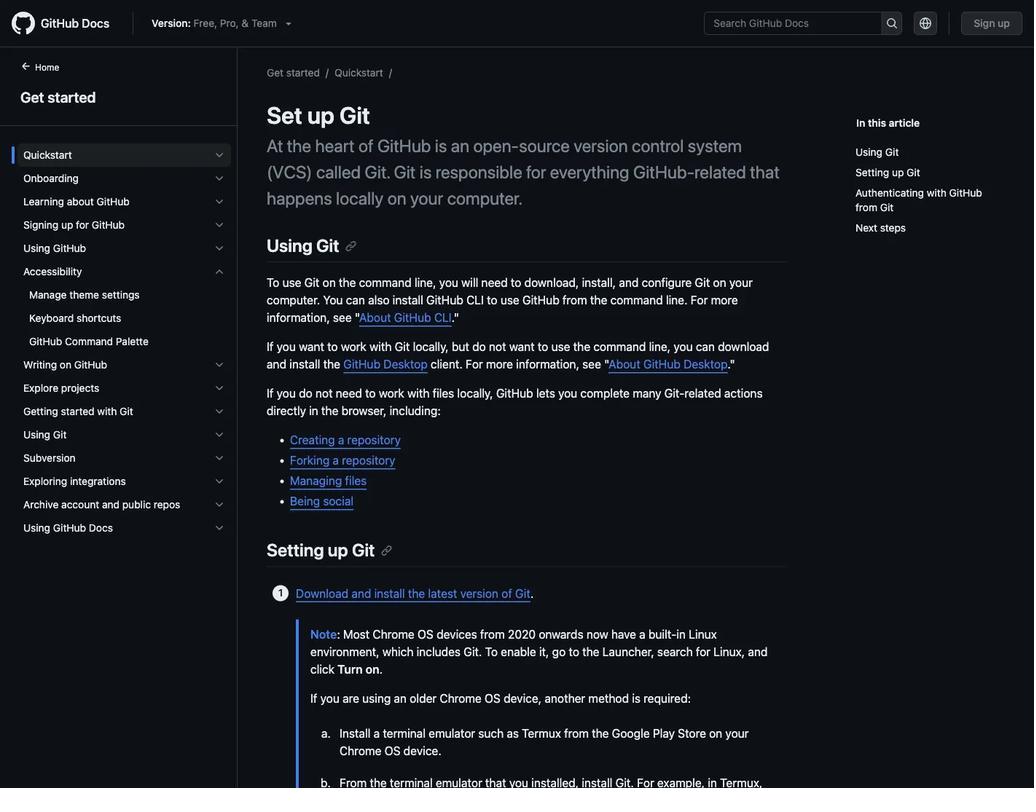 Task type: vqa. For each thing, say whether or not it's contained in the screenshot.
The To within About code owners You can use a CODEOWNERS file to define individuals or teams that are responsible for code in a repository.
no



Task type: describe. For each thing, give the bounding box(es) containing it.
0 vertical spatial command
[[359, 276, 412, 290]]

the down install,
[[591, 294, 608, 307]]

triangle down image
[[283, 17, 294, 29]]

get for get started / quickstart /
[[267, 66, 284, 78]]

exploring integrations button
[[17, 470, 231, 494]]

and right download
[[352, 587, 371, 601]]

1 horizontal spatial setting up git link
[[856, 163, 1000, 183]]

the up github desktop client.  for more information, see " about github desktop ."
[[574, 340, 591, 354]]

team
[[252, 17, 277, 29]]

your inside install a terminal emulator such as termux from the google play store on your chrome os device.
[[726, 727, 749, 741]]

being
[[290, 495, 320, 509]]

configure
[[642, 276, 692, 290]]

older
[[410, 692, 437, 706]]

an inside at the heart of github is an open-source version control system (vcs) called git. git is responsible for everything github-related that happens locally on your computer.
[[451, 136, 470, 156]]

on inside writing on github dropdown button
[[60, 359, 71, 371]]

authenticating with github from git
[[856, 187, 983, 214]]

termux
[[522, 727, 561, 741]]

sc 9kayk9 0 image for writing on github
[[214, 359, 225, 371]]

search
[[658, 645, 693, 659]]

work inside if you do not need to work with files locally, github lets you complete many git-related actions directly in the browser, including:
[[379, 387, 405, 401]]

2 desktop from the left
[[684, 358, 728, 372]]

sc 9kayk9 0 image for explore projects
[[214, 383, 225, 394]]

not inside if you want to work with git locally, but do not want to use the command line, you can download and install the
[[489, 340, 506, 354]]

using for using github docs dropdown button
[[23, 522, 50, 534]]

for inside at the heart of github is an open-source version control system (vcs) called git. git is responsible for everything github-related that happens locally on your computer.
[[526, 162, 546, 182]]

2 horizontal spatial is
[[632, 692, 641, 706]]

projects
[[61, 382, 99, 394]]

at
[[267, 136, 283, 156]]

source
[[519, 136, 570, 156]]

from inside : most chrome os devices from 2020 onwards now have a built-in linux environment, which includes git. to enable it, go to the launcher, search for linux, and click
[[480, 628, 505, 642]]

1 vertical spatial use
[[501, 294, 520, 307]]

for inside : most chrome os devices from 2020 onwards now have a built-in linux environment, which includes git. to enable it, go to the launcher, search for linux, and click
[[696, 645, 711, 659]]

getting started with git button
[[17, 400, 231, 424]]

:
[[337, 628, 340, 642]]

managing files link
[[290, 474, 367, 488]]

0 horizontal spatial an
[[394, 692, 407, 706]]

github up github desktop link
[[394, 311, 431, 325]]

account
[[61, 499, 99, 511]]

signing
[[23, 219, 58, 231]]

github inside if you do not need to work with files locally, github lets you complete many git-related actions directly in the browser, including:
[[496, 387, 534, 401]]

with inside authenticating with github from git
[[927, 187, 947, 199]]

2 vertical spatial install
[[374, 587, 405, 601]]

github desktop client.  for more information, see " about github desktop ."
[[344, 358, 736, 372]]

in inside if you do not need to work with files locally, github lets you complete many git-related actions directly in the browser, including:
[[309, 404, 318, 418]]

and inside if you want to work with git locally, but do not want to use the command line, you can download and install the
[[267, 358, 287, 372]]

github inside authenticating with github from git
[[950, 187, 983, 199]]

2 / from the left
[[389, 66, 392, 78]]

line, inside to use git on the command line, you will need to download, install, and configure git on your computer. you can also install github cli to use github from the command line. for more information, see "
[[415, 276, 436, 290]]

subversion
[[23, 452, 76, 464]]

on right the configure
[[713, 276, 727, 290]]

manage theme settings
[[29, 289, 140, 301]]

linux
[[689, 628, 717, 642]]

directly
[[267, 404, 306, 418]]

about github desktop link
[[609, 358, 728, 372]]

exploring integrations
[[23, 476, 126, 488]]

up inside dropdown button
[[61, 219, 73, 231]]

settings
[[102, 289, 140, 301]]

github inside 'using github' dropdown button
[[53, 242, 86, 254]]

select language: current language is english image
[[920, 17, 932, 29]]

keyboard shortcuts link
[[17, 307, 231, 330]]

sc 9kayk9 0 image for onboarding
[[214, 173, 225, 184]]

version inside at the heart of github is an open-source version control system (vcs) called git. git is responsible for everything github-related that happens locally on your computer.
[[574, 136, 628, 156]]

including:
[[390, 404, 441, 418]]

locally, inside if you want to work with git locally, but do not want to use the command line, you can download and install the
[[413, 340, 449, 354]]

1 vertical spatial chrome
[[440, 692, 482, 706]]

you inside to use git on the command line, you will need to download, install, and configure git on your computer. you can also install github cli to use github from the command line. for more information, see "
[[439, 276, 459, 290]]

sc 9kayk9 0 image for getting started with git
[[214, 406, 225, 418]]

to use git on the command line, you will need to download, install, and configure git on your computer. you can also install github cli to use github from the command line. for more information, see "
[[267, 276, 753, 325]]

sc 9kayk9 0 image for archive account and public repos
[[214, 499, 225, 511]]

client.
[[431, 358, 463, 372]]

system
[[688, 136, 742, 156]]

git inside if you want to work with git locally, but do not want to use the command line, you can download and install the
[[395, 340, 410, 354]]

built-
[[649, 628, 677, 642]]

social
[[323, 495, 354, 509]]

1 horizontal spatial about
[[609, 358, 641, 372]]

can inside to use git on the command line, you will need to download, install, and configure git on your computer. you can also install github cli to use github from the command line. for more information, see "
[[346, 294, 365, 307]]

not inside if you do not need to work with files locally, github lets you complete many git-related actions directly in the browser, including:
[[316, 387, 333, 401]]

git. inside at the heart of github is an open-source version control system (vcs) called git. git is responsible for everything github-related that happens locally on your computer.
[[365, 162, 390, 182]]

install inside to use git on the command line, you will need to download, install, and configure git on your computer. you can also install github cli to use github from the command line. for more information, see "
[[393, 294, 423, 307]]

see inside to use git on the command line, you will need to download, install, and configure git on your computer. you can also install github cli to use github from the command line. for more information, see "
[[333, 311, 352, 325]]

1 vertical spatial setting up git link
[[267, 540, 393, 561]]

pro,
[[220, 17, 239, 29]]

if for if you want to work with git locally, but do not want to use the command line, you can download and install the
[[267, 340, 274, 354]]

to inside to use git on the command line, you will need to download, install, and configure git on your computer. you can also install github cli to use github from the command line. for more information, see "
[[267, 276, 280, 290]]

forking a repository link
[[290, 454, 396, 468]]

0 horizontal spatial cli
[[434, 311, 452, 325]]

creating a repository forking a repository managing files being social
[[290, 434, 401, 509]]

1 vertical spatial using git
[[267, 236, 339, 256]]

learning
[[23, 196, 64, 208]]

1 want from the left
[[299, 340, 324, 354]]

on inside at the heart of github is an open-source version control system (vcs) called git. git is responsible for everything github-related that happens locally on your computer.
[[388, 188, 407, 209]]

up up download
[[328, 540, 348, 561]]

0 vertical spatial about
[[359, 311, 391, 325]]

0 vertical spatial .
[[531, 587, 534, 601]]

shortcuts
[[77, 312, 121, 324]]

the inside : most chrome os devices from 2020 onwards now have a built-in linux environment, which includes git. to enable it, go to the launcher, search for linux, and click
[[583, 645, 600, 659]]

command inside if you want to work with git locally, but do not want to use the command line, you can download and install the
[[594, 340, 646, 354]]

0 vertical spatial get started link
[[267, 66, 320, 78]]

chrome inside : most chrome os devices from 2020 onwards now have a built-in linux environment, which includes git. to enable it, go to the launcher, search for linux, and click
[[373, 628, 415, 642]]

which
[[383, 645, 414, 659]]

files inside "creating a repository forking a repository managing files being social"
[[345, 474, 367, 488]]

explore projects
[[23, 382, 99, 394]]

onboarding button
[[17, 167, 231, 190]]

can inside if you want to work with git locally, but do not want to use the command line, you can download and install the
[[696, 340, 715, 354]]

are
[[343, 692, 359, 706]]

github command palette
[[29, 336, 149, 348]]

using
[[362, 692, 391, 706]]

1 horizontal spatial quickstart
[[335, 66, 383, 78]]

sc 9kayk9 0 image for exploring integrations
[[214, 476, 225, 488]]

to inside if you do not need to work with files locally, github lets you complete many git-related actions directly in the browser, including:
[[365, 387, 376, 401]]

using git button
[[17, 424, 231, 447]]

the inside at the heart of github is an open-source version control system (vcs) called git. git is responsible for everything github-related that happens locally on your computer.
[[287, 136, 311, 156]]

the left latest
[[408, 587, 425, 601]]

set up git
[[267, 101, 370, 129]]

the left github desktop link
[[323, 358, 341, 372]]

it,
[[539, 645, 549, 659]]

the up you
[[339, 276, 356, 290]]

to up github desktop client.  for more information, see " about github desktop ."
[[538, 340, 549, 354]]

github up git- on the right of page
[[644, 358, 681, 372]]

command
[[65, 336, 113, 348]]

version: free, pro, & team
[[152, 17, 277, 29]]

archive
[[23, 499, 59, 511]]

a inside : most chrome os devices from 2020 onwards now have a built-in linux environment, which includes git. to enable it, go to the launcher, search for linux, and click
[[640, 628, 646, 642]]

os inside : most chrome os devices from 2020 onwards now have a built-in linux environment, which includes git. to enable it, go to the launcher, search for linux, and click
[[418, 628, 434, 642]]

article
[[889, 117, 920, 129]]

in
[[857, 117, 866, 129]]

download and install the latest version of git .
[[296, 587, 534, 601]]

go
[[552, 645, 566, 659]]

this
[[868, 117, 887, 129]]

github inside at the heart of github is an open-source version control system (vcs) called git. git is responsible for everything github-related that happens locally on your computer.
[[378, 136, 431, 156]]

0 horizontal spatial ."
[[452, 311, 459, 325]]

about github cli link
[[359, 311, 452, 325]]

lets
[[537, 387, 556, 401]]

turn on .
[[338, 663, 383, 677]]

emulator
[[429, 727, 476, 741]]

a up the managing files link at the left
[[333, 454, 339, 468]]

work inside if you want to work with git locally, but do not want to use the command line, you can download and install the
[[341, 340, 367, 354]]

being social link
[[290, 495, 354, 509]]

need inside if you do not need to work with files locally, github lets you complete many git-related actions directly in the browser, including:
[[336, 387, 362, 401]]

on up you
[[323, 276, 336, 290]]

keyboard shortcuts
[[29, 312, 121, 324]]

many
[[633, 387, 662, 401]]

using down happens
[[267, 236, 313, 256]]

play
[[653, 727, 675, 741]]

for inside to use git on the command line, you will need to download, install, and configure git on your computer. you can also install github cli to use github from the command line. for more information, see "
[[691, 294, 708, 307]]

github up browser,
[[344, 358, 381, 372]]

creating
[[290, 434, 335, 447]]

on inside install a terminal emulator such as termux from the google play store on your chrome os device.
[[710, 727, 723, 741]]

have
[[612, 628, 637, 642]]

using github button
[[17, 237, 231, 260]]

download
[[296, 587, 349, 601]]

: most chrome os devices from 2020 onwards now have a built-in linux environment, which includes git. to enable it, go to the launcher, search for linux, and click
[[311, 628, 768, 677]]

a up forking a repository link
[[338, 434, 344, 447]]

2020
[[508, 628, 536, 642]]

google
[[612, 727, 650, 741]]

started for get started
[[48, 88, 96, 105]]

with inside dropdown button
[[97, 406, 117, 418]]

1 horizontal spatial setting
[[856, 167, 890, 179]]

1 horizontal spatial ."
[[728, 358, 736, 372]]

0 horizontal spatial .
[[380, 663, 383, 677]]

1 horizontal spatial setting up git
[[856, 167, 921, 179]]

also
[[368, 294, 390, 307]]

github desktop link
[[344, 358, 428, 372]]

github down download,
[[523, 294, 560, 307]]

1 horizontal spatial information,
[[516, 358, 580, 372]]

0 horizontal spatial get started link
[[17, 86, 219, 108]]

in this article
[[857, 117, 920, 129]]

github down will at the top left of page
[[427, 294, 464, 307]]

using down this
[[856, 146, 883, 158]]

responsible
[[436, 162, 523, 182]]

started for getting started with git
[[61, 406, 94, 418]]

0 horizontal spatial setting up git
[[267, 540, 375, 561]]

to down you
[[327, 340, 338, 354]]

archive account and public repos
[[23, 499, 180, 511]]

quickstart button
[[17, 144, 231, 167]]

files inside if you do not need to work with files locally, github lets you complete many git-related actions directly in the browser, including:
[[433, 387, 455, 401]]

1 vertical spatial is
[[420, 162, 432, 182]]

sc 9kayk9 0 image for quickstart
[[214, 149, 225, 161]]

next steps
[[856, 222, 906, 234]]

using for using git dropdown button
[[23, 429, 50, 441]]

line, inside if you want to work with git locally, but do not want to use the command line, you can download and install the
[[649, 340, 671, 354]]

from inside install a terminal emulator such as termux from the google play store on your chrome os device.
[[564, 727, 589, 741]]

docs inside using github docs dropdown button
[[89, 522, 113, 534]]

up up heart
[[308, 101, 335, 129]]

sc 9kayk9 0 image for signing up for github
[[214, 219, 225, 231]]

(vcs)
[[267, 162, 312, 182]]

1 / from the left
[[326, 66, 329, 78]]

up up authenticating
[[892, 167, 904, 179]]

includes
[[417, 645, 461, 659]]

and inside to use git on the command line, you will need to download, install, and configure git on your computer. you can also install github cli to use github from the command line. for more information, see "
[[619, 276, 639, 290]]

1 vertical spatial for
[[466, 358, 483, 372]]

do inside if you want to work with git locally, but do not want to use the command line, you can download and install the
[[473, 340, 486, 354]]

1 vertical spatial command
[[611, 294, 663, 307]]

related inside if you do not need to work with files locally, github lets you complete many git-related actions directly in the browser, including:
[[685, 387, 722, 401]]

1 vertical spatial version
[[461, 587, 499, 601]]

0 horizontal spatial using git link
[[267, 236, 357, 256]]

started for get started / quickstart /
[[286, 66, 320, 78]]



Task type: locate. For each thing, give the bounding box(es) containing it.
2 sc 9kayk9 0 image from the top
[[214, 173, 225, 184]]

1 sc 9kayk9 0 image from the top
[[214, 219, 225, 231]]

quickstart link
[[335, 66, 383, 78]]

2 vertical spatial os
[[385, 744, 401, 758]]

from left 2020
[[480, 628, 505, 642]]

to right go
[[569, 645, 580, 659]]

0 horizontal spatial get
[[20, 88, 44, 105]]

getting
[[23, 406, 58, 418]]

0 vertical spatial use
[[283, 276, 302, 290]]

is left responsible
[[420, 162, 432, 182]]

at the heart of github is an open-source version control system (vcs) called git. git is responsible for everything github-related that happens locally on your computer.
[[267, 136, 780, 209]]

the down the now
[[583, 645, 600, 659]]

open-
[[474, 136, 519, 156]]

5 sc 9kayk9 0 image from the top
[[214, 383, 225, 394]]

1 vertical spatial information,
[[516, 358, 580, 372]]

1 vertical spatial if
[[267, 387, 274, 401]]

with down explore projects dropdown button
[[97, 406, 117, 418]]

0 vertical spatial not
[[489, 340, 506, 354]]

1 desktop from the left
[[384, 358, 428, 372]]

install
[[393, 294, 423, 307], [290, 358, 320, 372], [374, 587, 405, 601]]

a inside install a terminal emulator such as termux from the google play store on your chrome os device.
[[374, 727, 380, 741]]

for down linux
[[696, 645, 711, 659]]

on
[[388, 188, 407, 209], [323, 276, 336, 290], [713, 276, 727, 290], [60, 359, 71, 371], [366, 663, 380, 677], [710, 727, 723, 741]]

0 vertical spatial of
[[359, 136, 374, 156]]

3 sc 9kayk9 0 image from the top
[[214, 359, 225, 371]]

7 sc 9kayk9 0 image from the top
[[214, 476, 225, 488]]

for down source
[[526, 162, 546, 182]]

0 vertical spatial "
[[355, 311, 359, 325]]

using down signing on the left top of page
[[23, 242, 50, 254]]

and inside : most chrome os devices from 2020 onwards now have a built-in linux environment, which includes git. to enable it, go to the launcher, search for linux, and click
[[748, 645, 768, 659]]

started inside dropdown button
[[61, 406, 94, 418]]

0 horizontal spatial for
[[76, 219, 89, 231]]

sc 9kayk9 0 image for using github docs
[[214, 523, 225, 534]]

accessibility button
[[17, 260, 231, 284]]

1 vertical spatial for
[[76, 219, 89, 231]]

line.
[[666, 294, 688, 307]]

the left google
[[592, 727, 609, 741]]

not right but
[[489, 340, 506, 354]]

an up responsible
[[451, 136, 470, 156]]

steps
[[881, 222, 906, 234]]

1 vertical spatial docs
[[89, 522, 113, 534]]

1 horizontal spatial using git
[[267, 236, 339, 256]]

2 sc 9kayk9 0 image from the top
[[214, 266, 225, 278]]

see
[[333, 311, 352, 325], [583, 358, 601, 372]]

if
[[267, 340, 274, 354], [267, 387, 274, 401], [311, 692, 318, 706]]

using down archive at the left of page
[[23, 522, 50, 534]]

/
[[326, 66, 329, 78], [389, 66, 392, 78]]

0 vertical spatial install
[[393, 294, 423, 307]]

from down download,
[[563, 294, 588, 307]]

need right will at the top left of page
[[482, 276, 508, 290]]

2 horizontal spatial use
[[552, 340, 571, 354]]

0 horizontal spatial locally,
[[413, 340, 449, 354]]

0 horizontal spatial more
[[486, 358, 513, 372]]

accessibility element
[[12, 260, 237, 354], [12, 284, 237, 354]]

github down command
[[74, 359, 107, 371]]

install inside if you want to work with git locally, but do not want to use the command line, you can download and install the
[[290, 358, 320, 372]]

of inside at the heart of github is an open-source version control system (vcs) called git. git is responsible for everything github-related that happens locally on your computer.
[[359, 136, 374, 156]]

" inside to use git on the command line, you will need to download, install, and configure git on your computer. you can also install github cli to use github from the command line. for more information, see "
[[355, 311, 359, 325]]

1 horizontal spatial work
[[379, 387, 405, 401]]

and right linux, at bottom right
[[748, 645, 768, 659]]

and right install,
[[619, 276, 639, 290]]

command
[[359, 276, 412, 290], [611, 294, 663, 307], [594, 340, 646, 354]]

git. up locally
[[365, 162, 390, 182]]

setting
[[856, 167, 890, 179], [267, 540, 324, 561]]

setting up git up authenticating
[[856, 167, 921, 179]]

sc 9kayk9 0 image for accessibility
[[214, 266, 225, 278]]

os inside install a terminal emulator such as termux from the google play store on your chrome os device.
[[385, 744, 401, 758]]

using git link
[[856, 142, 1000, 163], [267, 236, 357, 256]]

for right "line."
[[691, 294, 708, 307]]

signing up for github button
[[17, 214, 231, 237]]

1 vertical spatial about
[[609, 358, 641, 372]]

1 vertical spatial of
[[502, 587, 512, 601]]

chrome inside install a terminal emulator such as termux from the google play store on your chrome os device.
[[340, 744, 382, 758]]

desktop left client.
[[384, 358, 428, 372]]

sc 9kayk9 0 image inside writing on github dropdown button
[[214, 359, 225, 371]]

get up set
[[267, 66, 284, 78]]

want
[[299, 340, 324, 354], [510, 340, 535, 354]]

cli down will at the top left of page
[[467, 294, 484, 307]]

chrome
[[373, 628, 415, 642], [440, 692, 482, 706], [340, 744, 382, 758]]

install a terminal emulator such as termux from the google play store on your chrome os device.
[[340, 727, 749, 758]]

accessibility
[[23, 266, 82, 278]]

0 horizontal spatial in
[[309, 404, 318, 418]]

github inside writing on github dropdown button
[[74, 359, 107, 371]]

2 vertical spatial chrome
[[340, 744, 382, 758]]

work up including:
[[379, 387, 405, 401]]

None search field
[[705, 12, 903, 35]]

search image
[[886, 17, 898, 29]]

2 accessibility element from the top
[[12, 284, 237, 354]]

1 vertical spatial your
[[730, 276, 753, 290]]

os up includes
[[418, 628, 434, 642]]

accessibility element containing manage theme settings
[[12, 284, 237, 354]]

not up creating
[[316, 387, 333, 401]]

0 vertical spatial version
[[574, 136, 628, 156]]

for inside dropdown button
[[76, 219, 89, 231]]

is right method
[[632, 692, 641, 706]]

0 horizontal spatial can
[[346, 294, 365, 307]]

and inside dropdown button
[[102, 499, 120, 511]]

see down you
[[333, 311, 352, 325]]

locally
[[336, 188, 384, 209]]

quickstart up set up git
[[335, 66, 383, 78]]

github up writing
[[29, 336, 62, 348]]

if for if you are using an older chrome os device, another method is required:
[[311, 692, 318, 706]]

github down signing up for github
[[53, 242, 86, 254]]

to up browser,
[[365, 387, 376, 401]]

3 sc 9kayk9 0 image from the top
[[214, 196, 225, 208]]

if inside if you want to work with git locally, but do not want to use the command line, you can download and install the
[[267, 340, 274, 354]]

2 vertical spatial started
[[61, 406, 94, 418]]

0 vertical spatial using git
[[856, 146, 899, 158]]

get started element
[[0, 59, 238, 787]]

1 vertical spatial setting up git
[[267, 540, 375, 561]]

device.
[[404, 744, 442, 758]]

github inside using github docs dropdown button
[[53, 522, 86, 534]]

github inside the learning about github dropdown button
[[97, 196, 130, 208]]

writing on github button
[[17, 354, 231, 377]]

1 horizontal spatial see
[[583, 358, 601, 372]]

github down the learning about github dropdown button
[[92, 219, 125, 231]]

0 vertical spatial files
[[433, 387, 455, 401]]

0 vertical spatial get
[[267, 66, 284, 78]]

1 horizontal spatial in
[[677, 628, 686, 642]]

github docs link
[[12, 12, 121, 35]]

git.
[[365, 162, 390, 182], [464, 645, 482, 659]]

a right have
[[640, 628, 646, 642]]

5 sc 9kayk9 0 image from the top
[[214, 453, 225, 464]]

install up the about github cli ."
[[393, 294, 423, 307]]

information, down you
[[267, 311, 330, 325]]

1 horizontal spatial is
[[435, 136, 447, 156]]

more
[[711, 294, 738, 307], [486, 358, 513, 372]]

1 horizontal spatial files
[[433, 387, 455, 401]]

0 vertical spatial information,
[[267, 311, 330, 325]]

do up directly
[[299, 387, 313, 401]]

0 vertical spatial your
[[410, 188, 444, 209]]

information, inside to use git on the command line, you will need to download, install, and configure git on your computer. you can also install github cli to use github from the command line. for more information, see "
[[267, 311, 330, 325]]

chrome down the install
[[340, 744, 382, 758]]

setting down being
[[267, 540, 324, 561]]

0 vertical spatial to
[[267, 276, 280, 290]]

sc 9kayk9 0 image inside using github docs dropdown button
[[214, 523, 225, 534]]

1 vertical spatial git.
[[464, 645, 482, 659]]

sc 9kayk9 0 image
[[214, 149, 225, 161], [214, 173, 225, 184], [214, 196, 225, 208], [214, 243, 225, 254], [214, 383, 225, 394], [214, 406, 225, 418], [214, 476, 225, 488], [214, 499, 225, 511]]

store
[[678, 727, 706, 741]]

will
[[462, 276, 479, 290]]

to
[[267, 276, 280, 290], [485, 645, 498, 659]]

0 horizontal spatial need
[[336, 387, 362, 401]]

1 horizontal spatial for
[[691, 294, 708, 307]]

if inside if you do not need to work with files locally, github lets you complete many git-related actions directly in the browser, including:
[[267, 387, 274, 401]]

next steps link
[[856, 218, 1000, 238]]

related inside at the heart of github is an open-source version control system (vcs) called git. git is responsible for everything github-related that happens locally on your computer.
[[695, 162, 747, 182]]

setting up git up download
[[267, 540, 375, 561]]

to left download,
[[511, 276, 522, 290]]

sc 9kayk9 0 image inside 'accessibility' dropdown button
[[214, 266, 225, 278]]

1 vertical spatial related
[[685, 387, 722, 401]]

download and install the latest version of git link
[[296, 587, 531, 601]]

1 sc 9kayk9 0 image from the top
[[214, 149, 225, 161]]

get down home
[[20, 88, 44, 105]]

sc 9kayk9 0 image inside onboarding dropdown button
[[214, 173, 225, 184]]

on right turn
[[366, 663, 380, 677]]

do right but
[[473, 340, 486, 354]]

manage
[[29, 289, 67, 301]]

the up creating a repository link
[[322, 404, 339, 418]]

archive account and public repos button
[[17, 494, 231, 517]]

using git link down in this article element
[[856, 142, 1000, 163]]

version up everything
[[574, 136, 628, 156]]

happens
[[267, 188, 332, 209]]

git
[[340, 101, 370, 129], [886, 146, 899, 158], [394, 162, 416, 182], [907, 167, 921, 179], [881, 202, 894, 214], [316, 236, 339, 256], [305, 276, 320, 290], [695, 276, 710, 290], [395, 340, 410, 354], [120, 406, 133, 418], [53, 429, 67, 441], [352, 540, 375, 561], [516, 587, 531, 601]]

started down the home link
[[48, 88, 96, 105]]

github
[[41, 16, 79, 30], [378, 136, 431, 156], [950, 187, 983, 199], [97, 196, 130, 208], [92, 219, 125, 231], [53, 242, 86, 254], [427, 294, 464, 307], [523, 294, 560, 307], [394, 311, 431, 325], [29, 336, 62, 348], [344, 358, 381, 372], [644, 358, 681, 372], [74, 359, 107, 371], [496, 387, 534, 401], [53, 522, 86, 534]]

from inside to use git on the command line, you will need to download, install, and configure git on your computer. you can also install github cli to use github from the command line. for more information, see "
[[563, 294, 588, 307]]

if for if you do not need to work with files locally, github lets you complete many git-related actions directly in the browser, including:
[[267, 387, 274, 401]]

using git link down happens
[[267, 236, 357, 256]]

related
[[695, 162, 747, 182], [685, 387, 722, 401]]

your inside at the heart of github is an open-source version control system (vcs) called git. git is responsible for everything github-related that happens locally on your computer.
[[410, 188, 444, 209]]

terminal
[[383, 727, 426, 741]]

up right sign
[[998, 17, 1011, 29]]

about down also
[[359, 311, 391, 325]]

os
[[418, 628, 434, 642], [485, 692, 501, 706], [385, 744, 401, 758]]

using git inside dropdown button
[[23, 429, 67, 441]]

need inside to use git on the command line, you will need to download, install, and configure git on your computer. you can also install github cli to use github from the command line. for more information, see "
[[482, 276, 508, 290]]

0 vertical spatial using git link
[[856, 142, 1000, 163]]

4 sc 9kayk9 0 image from the top
[[214, 429, 225, 441]]

signing up for github
[[23, 219, 125, 231]]

to
[[511, 276, 522, 290], [487, 294, 498, 307], [327, 340, 338, 354], [538, 340, 549, 354], [365, 387, 376, 401], [569, 645, 580, 659]]

computer. inside at the heart of github is an open-source version control system (vcs) called git. git is responsible for everything github-related that happens locally on your computer.
[[447, 188, 523, 209]]

github left lets
[[496, 387, 534, 401]]

1 horizontal spatial computer.
[[447, 188, 523, 209]]

1 vertical spatial "
[[605, 358, 609, 372]]

0 vertical spatial if
[[267, 340, 274, 354]]

launcher,
[[603, 645, 655, 659]]

from inside authenticating with github from git
[[856, 202, 878, 214]]

1 vertical spatial more
[[486, 358, 513, 372]]

environment,
[[311, 645, 380, 659]]

1 vertical spatial files
[[345, 474, 367, 488]]

sc 9kayk9 0 image for using git
[[214, 429, 225, 441]]

0 horizontal spatial using git
[[23, 429, 67, 441]]

sc 9kayk9 0 image inside signing up for github dropdown button
[[214, 219, 225, 231]]

in inside : most chrome os devices from 2020 onwards now have a built-in linux environment, which includes git. to enable it, go to the launcher, search for linux, and click
[[677, 628, 686, 642]]

locally, inside if you do not need to work with files locally, github lets you complete many git-related actions directly in the browser, including:
[[458, 387, 493, 401]]

1 horizontal spatial line,
[[649, 340, 671, 354]]

sc 9kayk9 0 image for subversion
[[214, 453, 225, 464]]

device,
[[504, 692, 542, 706]]

0 vertical spatial computer.
[[447, 188, 523, 209]]

to up if you want to work with git locally, but do not want to use the command line, you can download and install the
[[487, 294, 498, 307]]

setting up git link up authenticating with github from git
[[856, 163, 1000, 183]]

0 horizontal spatial os
[[385, 744, 401, 758]]

work
[[341, 340, 367, 354], [379, 387, 405, 401]]

if you do not need to work with files locally, github lets you complete many git-related actions directly in the browser, including:
[[267, 387, 763, 418]]

2 want from the left
[[510, 340, 535, 354]]

1 vertical spatial repository
[[342, 454, 396, 468]]

related down system
[[695, 162, 747, 182]]

command up complete
[[594, 340, 646, 354]]

using down getting
[[23, 429, 50, 441]]

on right locally
[[388, 188, 407, 209]]

1 horizontal spatial get
[[267, 66, 284, 78]]

sc 9kayk9 0 image inside using git dropdown button
[[214, 429, 225, 441]]

more up if you do not need to work with files locally, github lets you complete many git-related actions directly in the browser, including:
[[486, 358, 513, 372]]

cli inside to use git on the command line, you will need to download, install, and configure git on your computer. you can also install github cli to use github from the command line. for more information, see "
[[467, 294, 484, 307]]

get started link up quickstart element
[[17, 86, 219, 108]]

set
[[267, 101, 303, 129]]

with inside if you do not need to work with files locally, github lets you complete many git-related actions directly in the browser, including:
[[408, 387, 430, 401]]

1 vertical spatial work
[[379, 387, 405, 401]]

sc 9kayk9 0 image inside subversion dropdown button
[[214, 453, 225, 464]]

8 sc 9kayk9 0 image from the top
[[214, 499, 225, 511]]

from
[[856, 202, 878, 214], [563, 294, 588, 307], [480, 628, 505, 642], [564, 727, 589, 741]]

0 vertical spatial os
[[418, 628, 434, 642]]

in up search
[[677, 628, 686, 642]]

use inside if you want to work with git locally, but do not want to use the command line, you can download and install the
[[552, 340, 571, 354]]

computer.
[[447, 188, 523, 209], [267, 294, 320, 307]]

1 horizontal spatial cli
[[467, 294, 484, 307]]

. up 2020
[[531, 587, 534, 601]]

the inside if you do not need to work with files locally, github lets you complete many git-related actions directly in the browser, including:
[[322, 404, 339, 418]]

on up explore projects
[[60, 359, 71, 371]]

and left "public"
[[102, 499, 120, 511]]

for
[[691, 294, 708, 307], [466, 358, 483, 372]]

do inside if you do not need to work with files locally, github lets you complete many git-related actions directly in the browser, including:
[[299, 387, 313, 401]]

quickstart inside dropdown button
[[23, 149, 72, 161]]

about up complete
[[609, 358, 641, 372]]

github inside github docs link
[[41, 16, 79, 30]]

2 horizontal spatial using git
[[856, 146, 899, 158]]

1 horizontal spatial using git link
[[856, 142, 1000, 163]]

computer. inside to use git on the command line, you will need to download, install, and configure git on your computer. you can also install github cli to use github from the command line. for more information, see "
[[267, 294, 320, 307]]

for down but
[[466, 358, 483, 372]]

is up responsible
[[435, 136, 447, 156]]

1 vertical spatial not
[[316, 387, 333, 401]]

exploring
[[23, 476, 67, 488]]

cli
[[467, 294, 484, 307], [434, 311, 452, 325]]

git. down devices
[[464, 645, 482, 659]]

computer. down responsible
[[447, 188, 523, 209]]

Search GitHub Docs search field
[[705, 12, 882, 34]]

1 vertical spatial get
[[20, 88, 44, 105]]

sc 9kayk9 0 image inside archive account and public repos dropdown button
[[214, 499, 225, 511]]

." down "download"
[[728, 358, 736, 372]]

up
[[998, 17, 1011, 29], [308, 101, 335, 129], [892, 167, 904, 179], [61, 219, 73, 231], [328, 540, 348, 561]]

6 sc 9kayk9 0 image from the top
[[214, 523, 225, 534]]

manage theme settings link
[[17, 284, 231, 307]]

in this article element
[[857, 115, 1005, 131]]

1 vertical spatial setting
[[267, 540, 324, 561]]

accessibility element containing accessibility
[[12, 260, 237, 354]]

can right you
[[346, 294, 365, 307]]

sc 9kayk9 0 image inside 'using github' dropdown button
[[214, 243, 225, 254]]

you
[[323, 294, 343, 307]]

quickstart
[[335, 66, 383, 78], [23, 149, 72, 161]]

0 vertical spatial line,
[[415, 276, 436, 290]]

1 vertical spatial in
[[677, 628, 686, 642]]

sc 9kayk9 0 image inside getting started with git dropdown button
[[214, 406, 225, 418]]

docs inside github docs link
[[82, 16, 109, 30]]

need
[[482, 276, 508, 290], [336, 387, 362, 401]]

more right "line."
[[711, 294, 738, 307]]

free,
[[194, 17, 217, 29]]

0 horizontal spatial use
[[283, 276, 302, 290]]

note
[[311, 628, 337, 642]]

2 vertical spatial use
[[552, 340, 571, 354]]

to inside : most chrome os devices from 2020 onwards now have a built-in linux environment, which includes git. to enable it, go to the launcher, search for linux, and click
[[485, 645, 498, 659]]

0 vertical spatial an
[[451, 136, 470, 156]]

0 horizontal spatial is
[[420, 162, 432, 182]]

see up complete
[[583, 358, 601, 372]]

0 vertical spatial see
[[333, 311, 352, 325]]

1 horizontal spatial "
[[605, 358, 609, 372]]

cli up client.
[[434, 311, 452, 325]]

you
[[439, 276, 459, 290], [277, 340, 296, 354], [674, 340, 693, 354], [277, 387, 296, 401], [559, 387, 578, 401], [321, 692, 340, 706]]

install left latest
[[374, 587, 405, 601]]

repository down creating a repository link
[[342, 454, 396, 468]]

0 horizontal spatial quickstart
[[23, 149, 72, 161]]

need up browser,
[[336, 387, 362, 401]]

sc 9kayk9 0 image inside exploring integrations dropdown button
[[214, 476, 225, 488]]

1 accessibility element from the top
[[12, 260, 237, 354]]

get for get started
[[20, 88, 44, 105]]

0 horizontal spatial want
[[299, 340, 324, 354]]

os left device,
[[485, 692, 501, 706]]

0 vertical spatial do
[[473, 340, 486, 354]]

1 vertical spatial cli
[[434, 311, 452, 325]]

information, up lets
[[516, 358, 580, 372]]

method
[[589, 692, 629, 706]]

0 vertical spatial locally,
[[413, 340, 449, 354]]

0 vertical spatial for
[[526, 162, 546, 182]]

not
[[489, 340, 506, 354], [316, 387, 333, 401]]

using github docs
[[23, 522, 113, 534]]

writing
[[23, 359, 57, 371]]

0 vertical spatial setting
[[856, 167, 890, 179]]

" up complete
[[605, 358, 609, 372]]

on right store
[[710, 727, 723, 741]]

the inside install a terminal emulator such as termux from the google play store on your chrome os device.
[[592, 727, 609, 741]]

from right the termux
[[564, 727, 589, 741]]

0 vertical spatial can
[[346, 294, 365, 307]]

sc 9kayk9 0 image for learning about github
[[214, 196, 225, 208]]

1 vertical spatial quickstart
[[23, 149, 72, 161]]

sc 9kayk9 0 image
[[214, 219, 225, 231], [214, 266, 225, 278], [214, 359, 225, 371], [214, 429, 225, 441], [214, 453, 225, 464], [214, 523, 225, 534]]

github inside signing up for github dropdown button
[[92, 219, 125, 231]]

git inside at the heart of github is an open-source version control system (vcs) called git. git is responsible for everything github-related that happens locally on your computer.
[[394, 162, 416, 182]]

your inside to use git on the command line, you will need to download, install, and configure git on your computer. you can also install github cli to use github from the command line. for more information, see "
[[730, 276, 753, 290]]

install,
[[582, 276, 616, 290]]

. down which on the bottom left of the page
[[380, 663, 383, 677]]

1 horizontal spatial want
[[510, 340, 535, 354]]

more inside to use git on the command line, you will need to download, install, and configure git on your computer. you can also install github cli to use github from the command line. for more information, see "
[[711, 294, 738, 307]]

sc 9kayk9 0 image for using github
[[214, 243, 225, 254]]

quickstart element
[[12, 144, 237, 167]]

sc 9kayk9 0 image inside the learning about github dropdown button
[[214, 196, 225, 208]]

getting started with git
[[23, 406, 133, 418]]

4 sc 9kayk9 0 image from the top
[[214, 243, 225, 254]]

with up including:
[[408, 387, 430, 401]]

authenticating
[[856, 187, 925, 199]]

command down the configure
[[611, 294, 663, 307]]

with inside if you want to work with git locally, but do not want to use the command line, you can download and install the
[[370, 340, 392, 354]]

git inside authenticating with github from git
[[881, 202, 894, 214]]

about
[[359, 311, 391, 325], [609, 358, 641, 372]]

about github cli ."
[[359, 311, 459, 325]]

using for 'using github' dropdown button
[[23, 242, 50, 254]]

public
[[122, 499, 151, 511]]

sign
[[974, 17, 996, 29]]

locally, down client.
[[458, 387, 493, 401]]

files down client.
[[433, 387, 455, 401]]

work up github desktop link
[[341, 340, 367, 354]]

/ right quickstart "link"
[[389, 66, 392, 78]]

started up set up git
[[286, 66, 320, 78]]

download
[[718, 340, 770, 354]]

1 vertical spatial locally,
[[458, 387, 493, 401]]

github inside github command palette link
[[29, 336, 62, 348]]

2 horizontal spatial os
[[485, 692, 501, 706]]

&
[[242, 17, 249, 29]]

1 horizontal spatial locally,
[[458, 387, 493, 401]]

6 sc 9kayk9 0 image from the top
[[214, 406, 225, 418]]

using git down getting
[[23, 429, 67, 441]]

1 horizontal spatial version
[[574, 136, 628, 156]]

home
[[35, 62, 59, 72]]

about
[[67, 196, 94, 208]]

0 vertical spatial for
[[691, 294, 708, 307]]

to inside : most chrome os devices from 2020 onwards now have a built-in linux environment, which includes git. to enable it, go to the launcher, search for linux, and click
[[569, 645, 580, 659]]

do
[[473, 340, 486, 354], [299, 387, 313, 401]]

0 vertical spatial repository
[[347, 434, 401, 447]]

actions
[[725, 387, 763, 401]]

writing on github
[[23, 359, 107, 371]]

git. inside : most chrome os devices from 2020 onwards now have a built-in linux environment, which includes git. to enable it, go to the launcher, search for linux, and click
[[464, 645, 482, 659]]

github up locally
[[378, 136, 431, 156]]

github up home
[[41, 16, 79, 30]]



